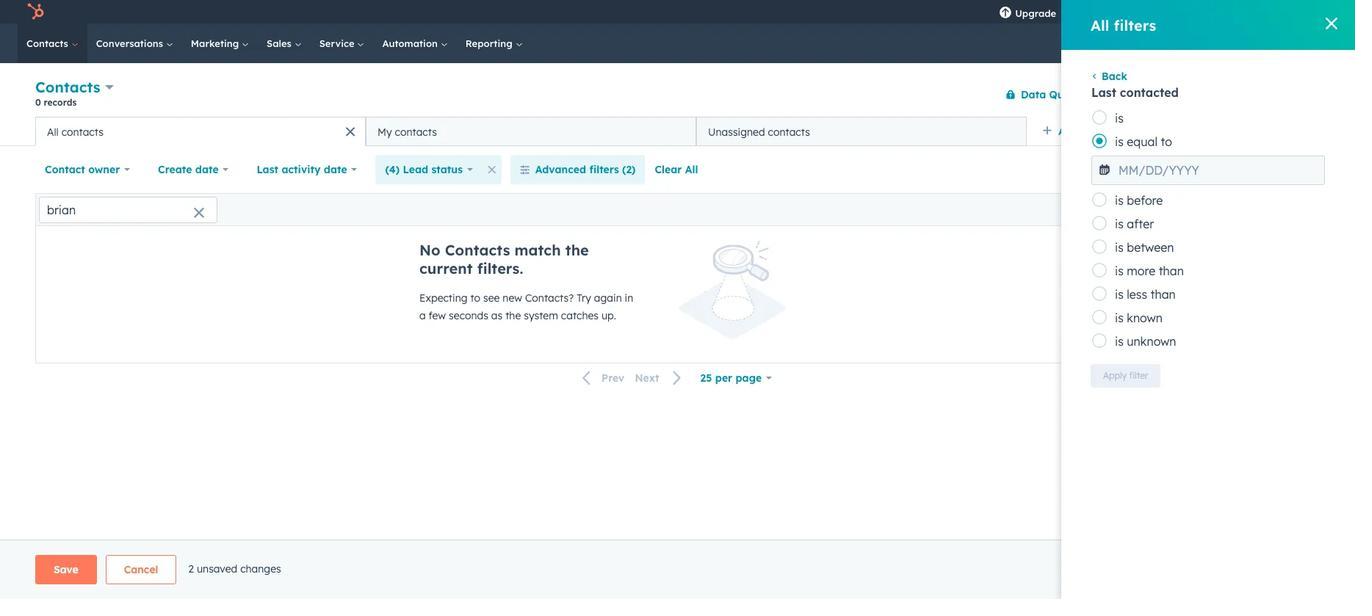 Task type: vqa. For each thing, say whether or not it's contained in the screenshot.
"filters"
yes



Task type: locate. For each thing, give the bounding box(es) containing it.
is left more
[[1115, 264, 1124, 278]]

1 vertical spatial the
[[506, 309, 521, 323]]

unassigned contacts button
[[696, 117, 1027, 146]]

settings link
[[1154, 0, 1184, 24]]

contacts
[[61, 125, 104, 138], [395, 125, 437, 138], [768, 125, 810, 138]]

view inside button
[[1289, 164, 1308, 175]]

my
[[378, 125, 392, 138]]

2 contacts from the left
[[395, 125, 437, 138]]

0 horizontal spatial filters
[[589, 163, 619, 176]]

import
[[1183, 89, 1212, 100]]

than right more
[[1159, 264, 1184, 278]]

the right match
[[566, 241, 589, 259]]

lead
[[403, 163, 428, 176]]

save inside save view button
[[1266, 164, 1287, 175]]

my contacts button
[[366, 117, 696, 146]]

is equal to
[[1115, 134, 1173, 149]]

contacts for all contacts
[[61, 125, 104, 138]]

1 vertical spatial last
[[257, 163, 279, 176]]

is down is known
[[1115, 334, 1124, 349]]

back button
[[1091, 70, 1128, 83]]

catches
[[561, 309, 599, 323]]

help image
[[1134, 7, 1148, 20]]

try
[[577, 292, 591, 305]]

7 is from the top
[[1115, 287, 1124, 302]]

save
[[1266, 164, 1287, 175], [54, 563, 78, 577]]

all left 'views'
[[1162, 125, 1175, 138]]

add
[[1059, 125, 1079, 138]]

Enter value text field
[[1092, 156, 1325, 185]]

settings image
[[1162, 7, 1176, 20]]

service
[[319, 37, 357, 49]]

is between
[[1115, 240, 1174, 255]]

contacts up records
[[35, 78, 100, 96]]

last activity date button
[[247, 155, 367, 184]]

date right create
[[195, 163, 219, 176]]

clear all button
[[645, 155, 708, 184]]

to left see
[[471, 292, 481, 305]]

date inside popup button
[[195, 163, 219, 176]]

0 horizontal spatial view
[[1082, 125, 1106, 138]]

1 vertical spatial view
[[1289, 164, 1308, 175]]

last left activity
[[257, 163, 279, 176]]

studios
[[1282, 6, 1316, 18]]

the right the as
[[506, 309, 521, 323]]

2 date from the left
[[324, 163, 347, 176]]

create date button
[[148, 155, 238, 184]]

import button
[[1170, 83, 1225, 106]]

the inside no contacts match the current filters.
[[566, 241, 589, 259]]

all right calling icon
[[1091, 16, 1110, 34]]

8 is from the top
[[1115, 311, 1124, 325]]

contacts right my
[[395, 125, 437, 138]]

contacts down records
[[61, 125, 104, 138]]

is down is after
[[1115, 240, 1124, 255]]

0 horizontal spatial to
[[471, 292, 481, 305]]

date
[[195, 163, 219, 176], [324, 163, 347, 176]]

menu
[[990, 0, 1338, 29]]

1 horizontal spatial last
[[1092, 85, 1117, 100]]

(4) lead status
[[385, 163, 463, 176]]

0 vertical spatial than
[[1159, 264, 1184, 278]]

is left less
[[1115, 287, 1124, 302]]

clear all
[[655, 163, 698, 176]]

create date
[[158, 163, 219, 176]]

advanced
[[535, 163, 586, 176]]

my contacts
[[378, 125, 437, 138]]

to inside expecting to see new contacts? try again in a few seconds as the system catches up.
[[471, 292, 481, 305]]

is for is more than
[[1115, 264, 1124, 278]]

0 vertical spatial save
[[1266, 164, 1287, 175]]

after
[[1127, 217, 1154, 231]]

6 is from the top
[[1115, 264, 1124, 278]]

2 is from the top
[[1115, 134, 1124, 149]]

apoptosis studios
[[1234, 6, 1316, 18]]

0 vertical spatial to
[[1161, 134, 1173, 149]]

0 vertical spatial view
[[1082, 125, 1106, 138]]

is for is unknown
[[1115, 334, 1124, 349]]

0 vertical spatial last
[[1092, 85, 1117, 100]]

1 date from the left
[[195, 163, 219, 176]]

0 horizontal spatial last
[[257, 163, 279, 176]]

0 horizontal spatial save
[[54, 563, 78, 577]]

9 is from the top
[[1115, 334, 1124, 349]]

1 horizontal spatial save
[[1266, 164, 1287, 175]]

is more than
[[1115, 264, 1184, 278]]

is left known
[[1115, 311, 1124, 325]]

quality
[[1050, 88, 1087, 101]]

filters
[[1114, 16, 1157, 34], [589, 163, 619, 176]]

than right less
[[1151, 287, 1176, 302]]

to right equal
[[1161, 134, 1173, 149]]

is left after
[[1115, 217, 1124, 231]]

clear
[[655, 163, 682, 176]]

5 is from the top
[[1115, 240, 1124, 255]]

hubspot image
[[26, 3, 44, 21]]

1 horizontal spatial filters
[[1114, 16, 1157, 34]]

is
[[1115, 111, 1124, 126], [1115, 134, 1124, 149], [1115, 193, 1124, 208], [1115, 217, 1124, 231], [1115, 240, 1124, 255], [1115, 264, 1124, 278], [1115, 287, 1124, 302], [1115, 311, 1124, 325], [1115, 334, 1124, 349]]

contact owner button
[[35, 155, 140, 184]]

contacts right unassigned
[[768, 125, 810, 138]]

contacts right no
[[445, 241, 510, 259]]

4 is from the top
[[1115, 217, 1124, 231]]

date inside popup button
[[324, 163, 347, 176]]

last for last activity date
[[257, 163, 279, 176]]

up.
[[602, 309, 616, 323]]

than for is less than
[[1151, 287, 1176, 302]]

is down actions
[[1115, 111, 1124, 126]]

activity
[[282, 163, 321, 176]]

last for last contacted
[[1092, 85, 1117, 100]]

contacts for unassigned contacts
[[768, 125, 810, 138]]

per
[[715, 372, 733, 385]]

is for is before
[[1115, 193, 1124, 208]]

contact
[[45, 163, 85, 176]]

the inside expecting to see new contacts? try again in a few seconds as the system catches up.
[[506, 309, 521, 323]]

hubspot link
[[18, 3, 55, 21]]

last inside popup button
[[257, 163, 279, 176]]

save inside save "button"
[[54, 563, 78, 577]]

apply filter button
[[1091, 364, 1161, 388]]

1 contacts from the left
[[61, 125, 104, 138]]

1 vertical spatial to
[[471, 292, 481, 305]]

view for save
[[1289, 164, 1308, 175]]

2 horizontal spatial contacts
[[768, 125, 810, 138]]

all down 0 records at the top
[[47, 125, 59, 138]]

save view
[[1266, 164, 1308, 175]]

0 horizontal spatial date
[[195, 163, 219, 176]]

the
[[566, 241, 589, 259], [506, 309, 521, 323]]

prev button
[[574, 369, 630, 388]]

is after
[[1115, 217, 1154, 231]]

3 contacts from the left
[[768, 125, 810, 138]]

0 records
[[35, 97, 77, 108]]

save button
[[35, 555, 97, 585]]

last activity date
[[257, 163, 347, 176]]

2
[[188, 563, 194, 576]]

all views link
[[1153, 117, 1217, 146]]

filters inside "button"
[[589, 163, 619, 176]]

unsaved
[[197, 563, 237, 576]]

0 vertical spatial filters
[[1114, 16, 1157, 34]]

1 vertical spatial save
[[54, 563, 78, 577]]

contacts down hubspot link
[[26, 37, 71, 49]]

to
[[1161, 134, 1173, 149], [471, 292, 481, 305]]

create
[[158, 163, 192, 176]]

1 vertical spatial filters
[[589, 163, 619, 176]]

date right activity
[[324, 163, 347, 176]]

all for all views
[[1162, 125, 1175, 138]]

contacted
[[1120, 85, 1179, 100]]

calling icon button
[[1069, 1, 1094, 23]]

reporting link
[[457, 24, 532, 63]]

marketplaces button
[[1098, 0, 1129, 24]]

cancel button
[[106, 555, 177, 585]]

1 horizontal spatial the
[[566, 241, 589, 259]]

new
[[503, 292, 522, 305]]

upgrade
[[1015, 7, 1057, 19]]

2 vertical spatial contacts
[[445, 241, 510, 259]]

apoptosis
[[1234, 6, 1279, 18]]

prev
[[602, 372, 625, 385]]

records
[[44, 97, 77, 108]]

1 vertical spatial than
[[1151, 287, 1176, 302]]

(4) lead status button
[[376, 155, 482, 184]]

1 is from the top
[[1115, 111, 1124, 126]]

0 horizontal spatial contacts
[[61, 125, 104, 138]]

0 horizontal spatial the
[[506, 309, 521, 323]]

is for is between
[[1115, 240, 1124, 255]]

is known
[[1115, 311, 1163, 325]]

search button
[[1314, 31, 1342, 56]]

1 horizontal spatial date
[[324, 163, 347, 176]]

contacts?
[[525, 292, 574, 305]]

1 horizontal spatial contacts
[[395, 125, 437, 138]]

1 vertical spatial contacts
[[35, 78, 100, 96]]

3 is from the top
[[1115, 193, 1124, 208]]

(4)
[[385, 163, 400, 176]]

tara schultz image
[[1218, 5, 1231, 18]]

0 vertical spatial the
[[566, 241, 589, 259]]

marketplaces image
[[1107, 7, 1120, 20]]

Search HubSpot search field
[[1149, 31, 1329, 56]]

upgrade image
[[999, 7, 1012, 20]]

unassigned
[[708, 125, 765, 138]]

than
[[1159, 264, 1184, 278], [1151, 287, 1176, 302]]

is left equal
[[1115, 134, 1124, 149]]

25 per page button
[[691, 364, 782, 393]]

1 horizontal spatial view
[[1289, 164, 1308, 175]]

last down back button at the top right of the page
[[1092, 85, 1117, 100]]

contacts banner
[[35, 75, 1320, 117]]

all for all filters
[[1091, 16, 1110, 34]]

as
[[491, 309, 503, 323]]

between
[[1127, 240, 1174, 255]]

is left before
[[1115, 193, 1124, 208]]

all contacts button
[[35, 117, 366, 146]]

view inside popup button
[[1082, 125, 1106, 138]]



Task type: describe. For each thing, give the bounding box(es) containing it.
(3/5)
[[1109, 125, 1134, 138]]

all views
[[1162, 125, 1207, 138]]

2 unsaved changes
[[185, 563, 281, 576]]

save for save view
[[1266, 164, 1287, 175]]

filters.
[[477, 259, 523, 278]]

data quality button
[[996, 80, 1088, 109]]

apply
[[1103, 370, 1127, 381]]

before
[[1127, 193, 1163, 208]]

owner
[[88, 163, 120, 176]]

notifications image
[[1190, 7, 1204, 20]]

apply filter
[[1103, 370, 1149, 381]]

add view (3/5)
[[1059, 125, 1134, 138]]

filters for advanced
[[589, 163, 619, 176]]

less
[[1127, 287, 1148, 302]]

expecting to see new contacts? try again in a few seconds as the system catches up.
[[419, 292, 634, 323]]

contacts button
[[35, 76, 114, 98]]

all for all contacts
[[47, 125, 59, 138]]

save for save
[[54, 563, 78, 577]]

again
[[594, 292, 622, 305]]

contacts link
[[18, 24, 87, 63]]

0
[[35, 97, 41, 108]]

contacts for my contacts
[[395, 125, 437, 138]]

contacts inside no contacts match the current filters.
[[445, 241, 510, 259]]

contacts inside popup button
[[35, 78, 100, 96]]

is for is
[[1115, 111, 1124, 126]]

add view (3/5) button
[[1033, 117, 1153, 146]]

is for is less than
[[1115, 287, 1124, 302]]

advanced filters (2) button
[[510, 155, 645, 184]]

conversations
[[96, 37, 166, 49]]

search image
[[1322, 37, 1335, 50]]

pagination navigation
[[574, 369, 691, 388]]

all right clear at top
[[685, 163, 698, 176]]

all contacts
[[47, 125, 104, 138]]

changes
[[240, 563, 281, 576]]

close image
[[1326, 18, 1338, 29]]

Search name, phone, email addresses, or company search field
[[39, 197, 217, 223]]

calling icon image
[[1075, 7, 1088, 21]]

last contacted
[[1092, 85, 1179, 100]]

system
[[524, 309, 558, 323]]

notifications button
[[1184, 0, 1209, 24]]

next
[[635, 372, 659, 385]]

sales
[[267, 37, 294, 49]]

help button
[[1129, 0, 1154, 24]]

menu containing apoptosis studios
[[990, 0, 1338, 29]]

marketing link
[[182, 24, 258, 63]]

data quality
[[1021, 88, 1087, 101]]

save view button
[[1241, 158, 1320, 181]]

view for add
[[1082, 125, 1106, 138]]

back
[[1102, 70, 1128, 83]]

actions
[[1109, 89, 1140, 100]]

is for is known
[[1115, 311, 1124, 325]]

is less than
[[1115, 287, 1176, 302]]

is unknown
[[1115, 334, 1177, 349]]

more
[[1127, 264, 1156, 278]]

in
[[625, 292, 634, 305]]

seconds
[[449, 309, 489, 323]]

views
[[1179, 125, 1207, 138]]

than for is more than
[[1159, 264, 1184, 278]]

is for is after
[[1115, 217, 1124, 231]]

service link
[[311, 24, 374, 63]]

automation
[[382, 37, 441, 49]]

sales link
[[258, 24, 311, 63]]

all filters
[[1091, 16, 1157, 34]]

next button
[[630, 369, 691, 388]]

known
[[1127, 311, 1163, 325]]

unassigned contacts
[[708, 125, 810, 138]]

25 per page
[[701, 372, 762, 385]]

reporting
[[466, 37, 515, 49]]

few
[[429, 309, 446, 323]]

page section element
[[0, 555, 1355, 585]]

expecting
[[419, 292, 468, 305]]

filters for all
[[1114, 16, 1157, 34]]

no contacts match the current filters.
[[419, 241, 589, 278]]

1 horizontal spatial to
[[1161, 134, 1173, 149]]

0 vertical spatial contacts
[[26, 37, 71, 49]]

clear input image
[[193, 208, 205, 219]]

status
[[432, 163, 463, 176]]

is before
[[1115, 193, 1163, 208]]

is for is equal to
[[1115, 134, 1124, 149]]

apoptosis studios button
[[1209, 0, 1338, 24]]

see
[[483, 292, 500, 305]]

data
[[1021, 88, 1046, 101]]

automation link
[[374, 24, 457, 63]]

marketing
[[191, 37, 242, 49]]

page
[[736, 372, 762, 385]]



